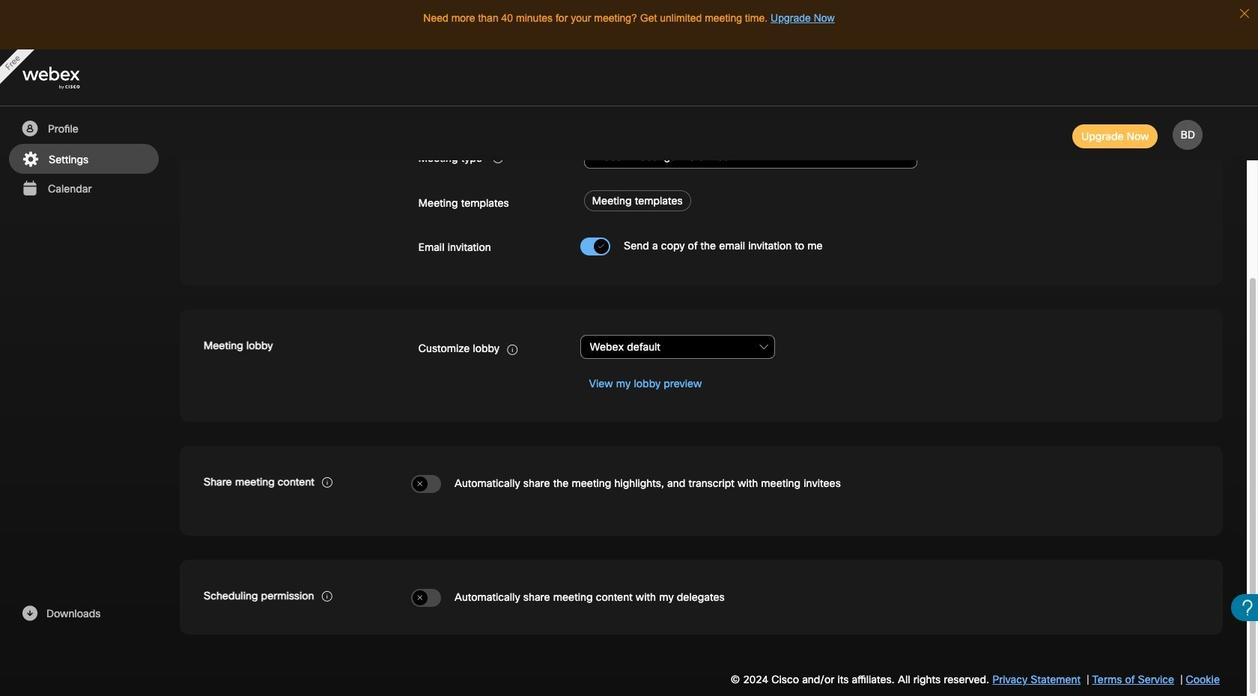 Task type: describe. For each thing, give the bounding box(es) containing it.
cisco webex image
[[22, 67, 112, 89]]

settings element
[[0, 13, 1259, 696]]

mds meetings_filled image
[[20, 180, 39, 198]]

mds people circle_filled image
[[20, 120, 39, 138]]

mds settings_filled image
[[21, 151, 40, 169]]

mds content download_filled image
[[20, 605, 39, 623]]



Task type: vqa. For each thing, say whether or not it's contained in the screenshot.
ng down image
no



Task type: locate. For each thing, give the bounding box(es) containing it.
mds cancel_bold image
[[416, 480, 424, 490]]

mds check_bold image
[[598, 242, 605, 252]]

mds cancel_bold image
[[416, 594, 424, 604]]

banner
[[0, 49, 1259, 106]]



